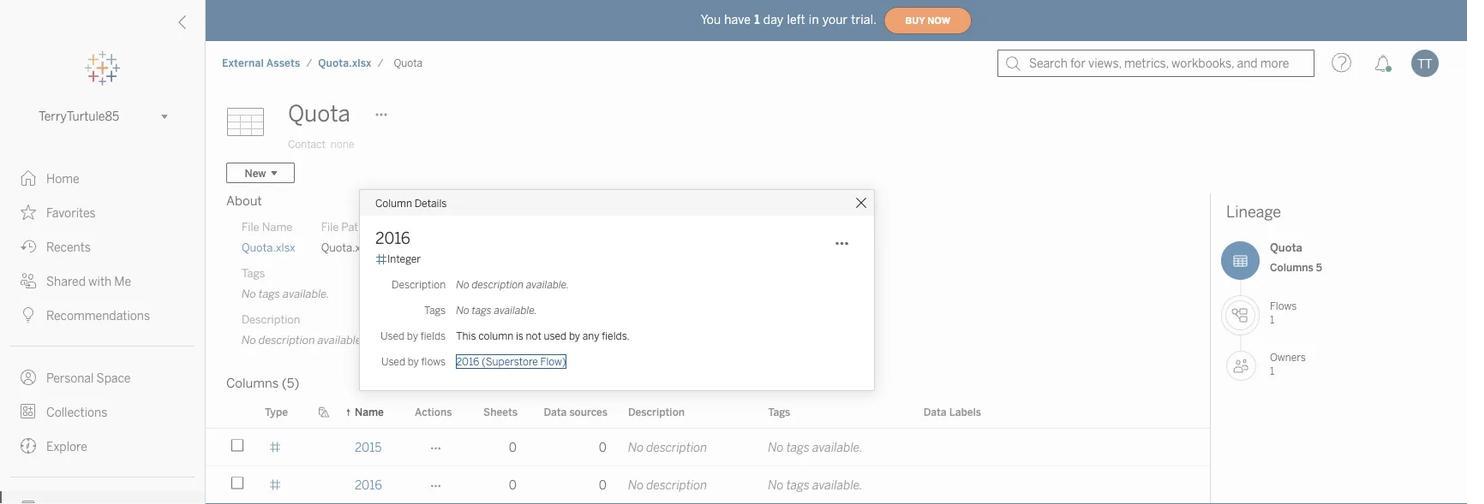 Task type: describe. For each thing, give the bounding box(es) containing it.
with
[[88, 275, 112, 289]]

no tags available. for 2016
[[768, 479, 863, 493]]

external
[[222, 57, 264, 69]]

collections link
[[0, 395, 205, 429]]

no description available.
[[456, 279, 569, 291]]

integer
[[387, 253, 421, 266]]

1 horizontal spatial quota.xlsx link
[[317, 56, 372, 70]]

this column is not used by any fields.
[[456, 330, 630, 343]]

2016 for 2016 link
[[355, 479, 382, 493]]

description inside the column details dialog
[[472, 279, 524, 291]]

path
[[341, 220, 365, 234]]

integer image for 2015
[[269, 442, 281, 454]]

new button
[[226, 163, 295, 183]]

home link
[[0, 161, 205, 195]]

fields.
[[602, 330, 630, 343]]

flows 1
[[1270, 300, 1297, 326]]

name inside file name quota.xlsx
[[262, 220, 293, 234]]

sources
[[569, 406, 608, 419]]

recents
[[46, 240, 91, 255]]

new
[[245, 167, 266, 179]]

column details dialog
[[360, 190, 874, 391]]

recommendations link
[[0, 298, 205, 332]]

file for file name
[[242, 220, 259, 234]]

data sources
[[544, 406, 608, 419]]

external assets link
[[221, 56, 301, 70]]

5
[[1316, 261, 1322, 274]]

(superstore
[[482, 356, 538, 368]]

tags inside the column details dialog
[[472, 305, 492, 317]]

lineage
[[1226, 203, 1281, 222]]

grid containing 2015
[[206, 397, 1210, 505]]

buy now
[[905, 15, 951, 26]]

2016 (superstore flow) link
[[456, 356, 566, 368]]

no description for 2015
[[628, 441, 707, 455]]

columns (5)
[[226, 376, 299, 392]]

1 for owners 1
[[1270, 365, 1274, 378]]

quota.xlsx for file path quota.xlsx
[[321, 241, 375, 255]]

flows
[[421, 356, 446, 368]]

description inside description no description available.
[[242, 313, 300, 326]]

columns image
[[1221, 242, 1260, 280]]

any
[[582, 330, 599, 343]]

have
[[724, 13, 751, 27]]

tags inside tags no tags available.
[[259, 287, 280, 301]]

file path quota.xlsx
[[321, 220, 375, 255]]

contact none
[[288, 138, 354, 151]]

used by flows
[[381, 356, 446, 368]]

you
[[701, 13, 721, 27]]

personal
[[46, 371, 94, 386]]

no inside tags no tags available.
[[242, 287, 256, 301]]

row containing 2015
[[206, 429, 1210, 469]]

quota columns 5
[[1270, 241, 1322, 274]]

buy now button
[[884, 7, 972, 34]]

integer image for 2016
[[269, 479, 281, 491]]

now
[[927, 15, 951, 26]]

flow)
[[540, 356, 566, 368]]

no tags available. inside the column details dialog
[[456, 305, 537, 317]]

actions
[[415, 406, 452, 419]]

favorites link
[[0, 195, 205, 230]]

no description for 2016
[[628, 479, 707, 493]]

recents link
[[0, 230, 205, 264]]

by left any
[[569, 330, 580, 343]]

description inside description no description available.
[[259, 333, 315, 347]]

row containing 2016
[[206, 467, 1210, 505]]

contact
[[288, 138, 325, 151]]

fields
[[420, 330, 446, 343]]

used by fields
[[380, 330, 446, 343]]

by for fields
[[407, 330, 418, 343]]

assets
[[266, 57, 300, 69]]

2 / from the left
[[378, 57, 383, 69]]

shared with me
[[46, 275, 131, 289]]

owners
[[1270, 352, 1306, 364]]

data for data labels
[[923, 406, 947, 419]]



Task type: locate. For each thing, give the bounding box(es) containing it.
1 vertical spatial description
[[242, 313, 300, 326]]

by for flows
[[408, 356, 419, 368]]

0 vertical spatial columns
[[1270, 261, 1313, 274]]

by left flows
[[408, 356, 419, 368]]

columns inside 'quota columns 5'
[[1270, 261, 1313, 274]]

row group containing 2015
[[206, 429, 1210, 505]]

file down about
[[242, 220, 259, 234]]

file left path
[[321, 220, 339, 234]]

data labels
[[923, 406, 981, 419]]

excel
[[451, 241, 478, 255]]

0 vertical spatial tags
[[242, 267, 265, 280]]

1 vertical spatial quota.xlsx link
[[242, 240, 295, 255]]

columns left 5
[[1270, 261, 1313, 274]]

2 vertical spatial 1
[[1270, 365, 1274, 378]]

file down column details
[[400, 220, 418, 234]]

1 vertical spatial type
[[265, 406, 288, 419]]

not
[[526, 330, 541, 343]]

details
[[414, 197, 447, 209]]

row group
[[206, 429, 1210, 505]]

name inside grid
[[355, 406, 384, 419]]

0 horizontal spatial description
[[242, 313, 300, 326]]

0 horizontal spatial /
[[306, 57, 312, 69]]

description
[[392, 279, 446, 291], [242, 313, 300, 326], [628, 406, 685, 419]]

data left labels
[[923, 406, 947, 419]]

0 horizontal spatial data
[[544, 406, 567, 419]]

used down used by fields
[[381, 356, 405, 368]]

navigation panel element
[[0, 51, 205, 505]]

0
[[509, 441, 517, 455], [599, 441, 607, 455], [509, 479, 517, 493], [599, 479, 607, 493]]

1 down flows
[[1270, 314, 1274, 326]]

2 vertical spatial quota
[[1270, 241, 1302, 255]]

1 vertical spatial name
[[355, 406, 384, 419]]

/ left quota element
[[378, 57, 383, 69]]

(5)
[[282, 376, 299, 392]]

file inside file path quota.xlsx
[[321, 220, 339, 234]]

description inside grid
[[628, 406, 685, 419]]

name
[[262, 220, 293, 234], [355, 406, 384, 419]]

this
[[456, 330, 476, 343]]

by left "fields"
[[407, 330, 418, 343]]

/ right assets
[[306, 57, 312, 69]]

name down about
[[262, 220, 293, 234]]

data for data sources
[[544, 406, 567, 419]]

2 vertical spatial 2016
[[355, 479, 382, 493]]

1 inside flows 1
[[1270, 314, 1274, 326]]

0 horizontal spatial tags
[[242, 267, 265, 280]]

0 vertical spatial type
[[420, 220, 445, 234]]

tags
[[242, 267, 265, 280], [424, 305, 446, 317], [768, 406, 790, 419]]

1 vertical spatial no tags available.
[[768, 441, 863, 455]]

2016 link
[[355, 467, 382, 504]]

tags inside grid
[[768, 406, 790, 419]]

columns
[[1270, 261, 1313, 274], [226, 376, 279, 392]]

tags
[[259, 287, 280, 301], [472, 305, 492, 317], [786, 441, 810, 455], [786, 479, 810, 493]]

tags inside tags no tags available.
[[242, 267, 265, 280]]

1 left the day
[[754, 13, 760, 27]]

collections
[[46, 406, 107, 420]]

name up the 2015 link
[[355, 406, 384, 419]]

quota.xlsx right assets
[[318, 57, 372, 69]]

favorites
[[46, 206, 96, 220]]

file inside file type microsoft excel
[[400, 220, 418, 234]]

file name quota.xlsx
[[242, 220, 295, 255]]

1 for flows 1
[[1270, 314, 1274, 326]]

available. inside tags no tags available.
[[283, 287, 330, 301]]

day
[[763, 13, 784, 27]]

flows image
[[1225, 301, 1255, 331]]

2 horizontal spatial quota
[[1270, 241, 1302, 255]]

main navigation. press the up and down arrow keys to access links. element
[[0, 161, 205, 505]]

no
[[456, 279, 469, 291], [242, 287, 256, 301], [456, 305, 469, 317], [242, 333, 256, 347], [628, 441, 644, 455], [768, 441, 784, 455], [628, 479, 644, 493], [768, 479, 784, 493]]

1 horizontal spatial name
[[355, 406, 384, 419]]

0 horizontal spatial quota
[[288, 101, 350, 127]]

1 integer image from the top
[[269, 442, 281, 454]]

0 vertical spatial 1
[[754, 13, 760, 27]]

shared
[[46, 275, 86, 289]]

0 horizontal spatial columns
[[226, 376, 279, 392]]

1 horizontal spatial data
[[923, 406, 947, 419]]

0 vertical spatial quota.xlsx link
[[317, 56, 372, 70]]

2016
[[375, 230, 410, 248], [456, 356, 479, 368], [355, 479, 382, 493]]

type down columns (5)
[[265, 406, 288, 419]]

1
[[754, 13, 760, 27], [1270, 314, 1274, 326], [1270, 365, 1274, 378]]

2016 (superstore flow)
[[456, 356, 566, 368]]

file for file type
[[400, 220, 418, 234]]

file type microsoft excel
[[400, 220, 478, 255]]

2 horizontal spatial tags
[[768, 406, 790, 419]]

buy
[[905, 15, 925, 26]]

description right 'sources' on the bottom left
[[628, 406, 685, 419]]

2 file from the left
[[321, 220, 339, 234]]

personal space link
[[0, 361, 205, 395]]

integer image
[[269, 442, 281, 454], [269, 479, 281, 491]]

1 vertical spatial columns
[[226, 376, 279, 392]]

2016 inside grid
[[355, 479, 382, 493]]

row
[[206, 429, 1210, 469], [206, 467, 1210, 505]]

1 horizontal spatial file
[[321, 220, 339, 234]]

0 vertical spatial description
[[392, 279, 446, 291]]

trial.
[[851, 13, 877, 27]]

2 vertical spatial description
[[628, 406, 685, 419]]

2016 down this
[[456, 356, 479, 368]]

labels
[[949, 406, 981, 419]]

file inside file name quota.xlsx
[[242, 220, 259, 234]]

0 vertical spatial no description
[[628, 441, 707, 455]]

no tags available.
[[456, 305, 537, 317], [768, 441, 863, 455], [768, 479, 863, 493]]

quota.xlsx link right assets
[[317, 56, 372, 70]]

description down 'integer'
[[392, 279, 446, 291]]

tags no tags available.
[[242, 267, 330, 301]]

sheets
[[483, 406, 518, 419]]

quota.xlsx down path
[[321, 241, 375, 255]]

1 vertical spatial integer image
[[269, 479, 281, 491]]

column
[[478, 330, 513, 343]]

number base icon image
[[375, 254, 387, 266]]

me
[[114, 275, 131, 289]]

0 horizontal spatial type
[[265, 406, 288, 419]]

0 vertical spatial 2016
[[375, 230, 410, 248]]

in
[[809, 13, 819, 27]]

0 vertical spatial name
[[262, 220, 293, 234]]

description inside the column details dialog
[[392, 279, 446, 291]]

used for used by fields
[[380, 330, 405, 343]]

0 horizontal spatial file
[[242, 220, 259, 234]]

home
[[46, 172, 79, 186]]

2 horizontal spatial description
[[628, 406, 685, 419]]

2 used from the top
[[381, 356, 405, 368]]

left
[[787, 13, 805, 27]]

2015
[[355, 441, 382, 455]]

microsoft
[[400, 241, 449, 255]]

by
[[407, 330, 418, 343], [569, 330, 580, 343], [408, 356, 419, 368]]

quota.xlsx link up tags no tags available.
[[242, 240, 295, 255]]

owners image
[[1226, 351, 1256, 381]]

1 horizontal spatial tags
[[424, 305, 446, 317]]

1 data from the left
[[544, 406, 567, 419]]

available.
[[526, 279, 569, 291], [283, 287, 330, 301], [494, 305, 537, 317], [318, 333, 364, 347], [812, 441, 863, 455], [812, 479, 863, 493]]

2 data from the left
[[923, 406, 947, 419]]

available. inside description no description available.
[[318, 333, 364, 347]]

1 vertical spatial quota
[[288, 101, 350, 127]]

2 vertical spatial tags
[[768, 406, 790, 419]]

1 inside "owners 1"
[[1270, 365, 1274, 378]]

2016 up 'integer'
[[375, 230, 410, 248]]

1 vertical spatial 2016
[[456, 356, 479, 368]]

1 horizontal spatial type
[[420, 220, 445, 234]]

1 vertical spatial 1
[[1270, 314, 1274, 326]]

0 vertical spatial quota
[[394, 57, 423, 69]]

quota element
[[389, 57, 428, 69]]

1 horizontal spatial /
[[378, 57, 383, 69]]

owners 1
[[1270, 352, 1306, 378]]

type
[[420, 220, 445, 234], [265, 406, 288, 419]]

1 horizontal spatial quota
[[394, 57, 423, 69]]

1 down owners at the bottom of the page
[[1270, 365, 1274, 378]]

2016 for 2016 (superstore flow)
[[456, 356, 479, 368]]

1 no description from the top
[[628, 441, 707, 455]]

2016 down 2015
[[355, 479, 382, 493]]

used up used by flows
[[380, 330, 405, 343]]

none
[[331, 138, 354, 151]]

1 vertical spatial tags
[[424, 305, 446, 317]]

tags inside the column details dialog
[[424, 305, 446, 317]]

1 file from the left
[[242, 220, 259, 234]]

about
[[226, 194, 262, 209]]

table image
[[226, 97, 278, 148]]

no tags available. for 2015
[[768, 441, 863, 455]]

quota.xlsx link
[[317, 56, 372, 70], [242, 240, 295, 255]]

grid
[[206, 397, 1210, 505]]

you have 1 day left in your trial.
[[701, 13, 877, 27]]

space
[[96, 371, 131, 386]]

shared with me link
[[0, 264, 205, 298]]

quota inside 'quota columns 5'
[[1270, 241, 1302, 255]]

2 no description from the top
[[628, 479, 707, 493]]

file
[[242, 220, 259, 234], [321, 220, 339, 234], [400, 220, 418, 234]]

column details
[[375, 197, 447, 209]]

1 vertical spatial no description
[[628, 479, 707, 493]]

quota.xlsx
[[318, 57, 372, 69], [242, 241, 295, 255], [321, 241, 375, 255]]

explore link
[[0, 429, 205, 464]]

no inside description no description available.
[[242, 333, 256, 347]]

description no description available.
[[242, 313, 364, 347]]

/
[[306, 57, 312, 69], [378, 57, 383, 69]]

1 vertical spatial used
[[381, 356, 405, 368]]

1 horizontal spatial columns
[[1270, 261, 1313, 274]]

0 vertical spatial used
[[380, 330, 405, 343]]

file for file path
[[321, 220, 339, 234]]

1 used from the top
[[380, 330, 405, 343]]

0 vertical spatial no tags available.
[[456, 305, 537, 317]]

2 vertical spatial no tags available.
[[768, 479, 863, 493]]

0 horizontal spatial quota.xlsx link
[[242, 240, 295, 255]]

type inside file type microsoft excel
[[420, 220, 445, 234]]

quota.xlsx up tags no tags available.
[[242, 241, 295, 255]]

external assets / quota.xlsx /
[[222, 57, 383, 69]]

0 vertical spatial integer image
[[269, 442, 281, 454]]

2 horizontal spatial file
[[400, 220, 418, 234]]

personal space
[[46, 371, 131, 386]]

1 horizontal spatial description
[[392, 279, 446, 291]]

explore
[[46, 440, 87, 454]]

type up microsoft
[[420, 220, 445, 234]]

1 / from the left
[[306, 57, 312, 69]]

description down tags no tags available.
[[242, 313, 300, 326]]

3 file from the left
[[400, 220, 418, 234]]

recommendations
[[46, 309, 150, 323]]

used for used by flows
[[381, 356, 405, 368]]

0 horizontal spatial name
[[262, 220, 293, 234]]

used
[[544, 330, 567, 343]]

1 row from the top
[[206, 429, 1210, 469]]

quota
[[394, 57, 423, 69], [288, 101, 350, 127], [1270, 241, 1302, 255]]

2 integer image from the top
[[269, 479, 281, 491]]

2015 link
[[355, 429, 382, 466]]

columns left the (5)
[[226, 376, 279, 392]]

data left 'sources' on the bottom left
[[544, 406, 567, 419]]

flows
[[1270, 300, 1297, 313]]

quota.xlsx for file name quota.xlsx
[[242, 241, 295, 255]]

column
[[375, 197, 412, 209]]

your
[[822, 13, 848, 27]]

is
[[516, 330, 523, 343]]

2 row from the top
[[206, 467, 1210, 505]]



Task type: vqa. For each thing, say whether or not it's contained in the screenshot.
Responsive - Show tooltips instantly On Hover - Show tooltips on hover Responsive
no



